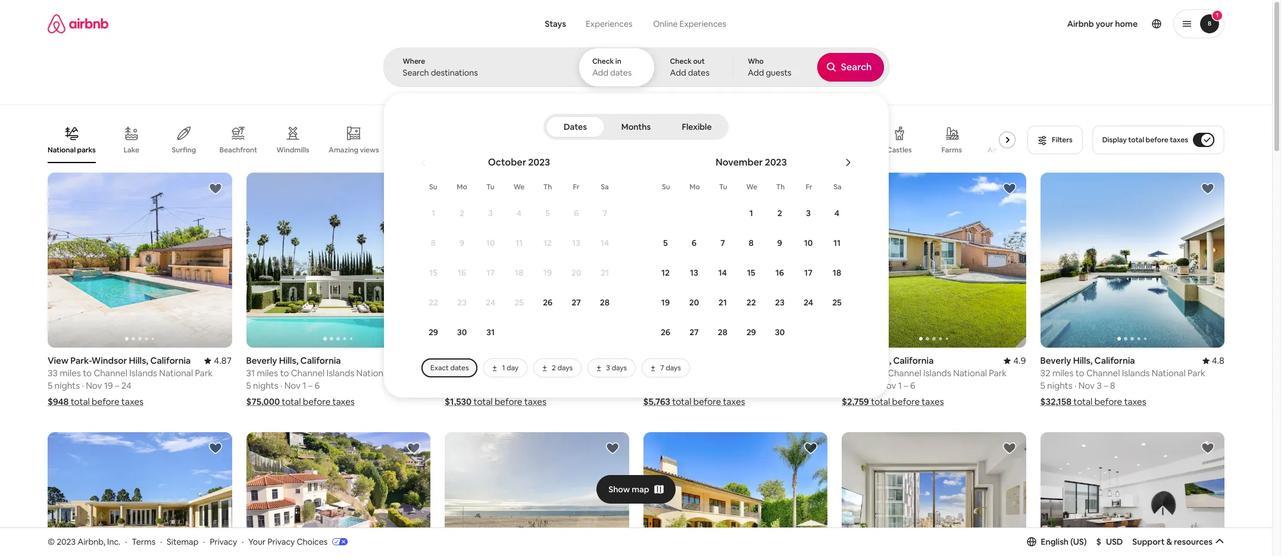 Task type: describe. For each thing, give the bounding box(es) containing it.
your privacy choices
[[249, 536, 328, 547]]

profile element
[[756, 0, 1225, 48]]

taxes inside hawthorne, california 35 miles to channel islands national park nov 1 – 6 $2,759 total before taxes
[[922, 396, 944, 407]]

before inside beverly hills, california 32 miles to channel islands national park 5 nights · nov 3 – 8 $32,158 total before taxes
[[1095, 396, 1123, 407]]

windsor
[[92, 355, 127, 366]]

to inside hawthorne, california 35 miles to channel islands national park nov 1 – 6 $2,759 total before taxes
[[877, 367, 886, 379]]

0 horizontal spatial 7
[[603, 208, 607, 219]]

add for check out add dates
[[670, 67, 687, 78]]

airbnb your home
[[1068, 18, 1138, 29]]

3 days
[[606, 363, 627, 373]]

november 2023
[[716, 156, 787, 169]]

2 th from the left
[[776, 182, 785, 192]]

park for 31
[[392, 367, 410, 379]]

0 horizontal spatial 14
[[601, 238, 609, 248]]

to inside view park-windsor hills, california 33 miles to channel islands national park 5 nights · nov 19 – 24 $948 total before taxes
[[83, 367, 92, 379]]

1 we from the left
[[514, 182, 525, 192]]

1 horizontal spatial 7
[[660, 363, 664, 373]]

windmills
[[277, 145, 309, 155]]

before inside hawthorne, california 35 miles to channel islands national park nov 1 – 6 $2,759 total before taxes
[[893, 396, 920, 407]]

19 inside view park-windsor hills, california 33 miles to channel islands national park 5 nights · nov 19 – 24 $948 total before taxes
[[104, 380, 113, 391]]

map
[[632, 484, 650, 495]]

28 for left 28 button
[[600, 297, 610, 308]]

tab list inside the stays tab panel
[[546, 114, 727, 140]]

check in add dates
[[593, 57, 632, 78]]

total inside button
[[1129, 135, 1145, 145]]

online experiences link
[[643, 12, 737, 36]]

online experiences
[[653, 18, 727, 29]]

31 button
[[476, 318, 505, 347]]

16 for 1st 16 button from the right
[[776, 267, 784, 278]]

stays tab panel
[[383, 48, 1282, 398]]

31 inside beverly hills, california 31 miles to channel islands national park 5 nights · nov 1 – 6 $75,000 total before taxes
[[246, 367, 255, 379]]

november
[[716, 156, 763, 169]]

filters button
[[1028, 126, 1083, 154]]

1 25 from the left
[[515, 297, 524, 308]]

filters
[[1052, 135, 1073, 145]]

$
[[1097, 536, 1102, 547]]

· inside beverly hills, california 31 miles to channel islands national park 5 nights · nov 1 – 6 $75,000 total before taxes
[[280, 380, 283, 391]]

4 for november 2023
[[835, 208, 840, 219]]

flexible
[[682, 121, 712, 132]]

1 vertical spatial 13 button
[[680, 258, 709, 287]]

11 for first 11 button from the left
[[516, 238, 523, 248]]

nights for 32
[[1048, 380, 1073, 391]]

1 15 from the left
[[429, 267, 438, 278]]

taxes inside view park-windsor hills, california 33 miles to channel islands national park 5 nights · nov 19 – 24 $948 total before taxes
[[121, 396, 144, 407]]

9 for first 9 button from the left
[[460, 238, 465, 248]]

months
[[622, 121, 651, 132]]

display total before taxes
[[1103, 135, 1189, 145]]

miles inside hawthorne, california 35 miles to channel islands national park nov 1 – 6 $2,759 total before taxes
[[854, 367, 875, 379]]

1 sa from the left
[[601, 182, 609, 192]]

to for 28
[[480, 367, 489, 379]]

4.9 for hawthorne, california 35 miles to channel islands national park nov 1 – 6 $2,759 total before taxes
[[1014, 355, 1026, 366]]

32
[[1041, 367, 1051, 379]]

beverly hills, california 31 miles to channel islands national park 5 nights · nov 1 – 6 $75,000 total before taxes
[[246, 355, 410, 407]]

national inside hawthorne, california 35 miles to channel islands national park nov 1 – 6 $2,759 total before taxes
[[954, 367, 987, 379]]

$32,158
[[1041, 396, 1072, 407]]

miles for 31
[[257, 367, 278, 379]]

20 for bottommost 20 button
[[690, 297, 699, 308]]

english (us) button
[[1027, 536, 1087, 547]]

12 for left 12 button
[[544, 238, 552, 248]]

2 add to wishlist: west hollywood, california image from the left
[[1201, 441, 1216, 456]]

– inside hawthorne, california 35 miles to channel islands national park nov 1 – 6 $2,759 total before taxes
[[904, 380, 909, 391]]

before inside beverly hills, california 31 miles to channel islands national park 5 nights · nov 1 – 6 $75,000 total before taxes
[[303, 396, 331, 407]]

beachfront
[[220, 145, 257, 155]]

national parks
[[48, 145, 96, 155]]

2 su from the left
[[662, 182, 671, 192]]

display
[[1103, 135, 1127, 145]]

display total before taxes button
[[1093, 126, 1225, 154]]

nov inside view park-windsor hills, california 33 miles to channel islands national park 5 nights · nov 19 – 24 $948 total before taxes
[[86, 380, 102, 391]]

2 15 button from the left
[[737, 258, 766, 287]]

add to wishlist: culver city, california image
[[605, 182, 620, 196]]

35
[[842, 367, 852, 379]]

5 inside beverly hills, california 31 miles to channel islands national park 5 nights · nov 1 – 6 $75,000 total before taxes
[[246, 380, 251, 391]]

1 18 button from the left
[[505, 258, 534, 287]]

miles for 28
[[457, 367, 478, 379]]

2 25 from the left
[[833, 297, 842, 308]]

18 for first 18 button from the right
[[833, 267, 842, 278]]

1 horizontal spatial 13
[[690, 267, 699, 278]]

23 for 2nd 23 button from right
[[457, 297, 467, 308]]

28 inside culver city, california 28 miles to channel islands national park nov 19 – 24 $1,530 total before taxes
[[445, 367, 455, 379]]

park inside hawthorne, california 35 miles to channel islands national park nov 1 – 6 $2,759 total before taxes
[[989, 367, 1007, 379]]

taxes inside beverly hills, california 31 miles to channel islands national park 5 nights · nov 1 – 6 $75,000 total before taxes
[[333, 396, 355, 407]]

taxes inside button
[[1170, 135, 1189, 145]]

nov inside hawthorne, california 35 miles to channel islands national park nov 1 – 6 $2,759 total before taxes
[[880, 380, 897, 391]]

taxes inside culver city, california 28 miles to channel islands national park nov 19 – 24 $1,530 total before taxes
[[524, 396, 547, 407]]

1 8 button from the left
[[419, 229, 448, 257]]

before inside "display total before taxes" button
[[1146, 135, 1169, 145]]

october
[[488, 156, 526, 169]]

1 fr from the left
[[573, 182, 580, 192]]

beverly for 32
[[1041, 355, 1072, 366]]

1 vertical spatial 14
[[719, 267, 727, 278]]

channel for 30
[[690, 367, 724, 379]]

support
[[1133, 536, 1165, 547]]

your
[[1096, 18, 1114, 29]]

5 inside view park-windsor hills, california 33 miles to channel islands national park 5 nights · nov 19 – 24 $948 total before taxes
[[48, 380, 53, 391]]

1 th from the left
[[544, 182, 552, 192]]

(us)
[[1071, 536, 1087, 547]]

surfing
[[172, 145, 196, 155]]

california for culver city, california 28 miles to channel islands national park nov 19 – 24 $1,530 total before taxes
[[495, 355, 535, 366]]

park for 28
[[592, 367, 610, 379]]

nights inside view park-windsor hills, california 33 miles to channel islands national park 5 nights · nov 19 – 24 $948 total before taxes
[[55, 380, 80, 391]]

0 horizontal spatial 20 button
[[562, 258, 591, 287]]

3 button for october 2023
[[476, 199, 505, 228]]

amazing for amazing views
[[329, 145, 359, 155]]

8 inside beverly hills, california 32 miles to channel islands national park 5 nights · nov 3 – 8 $32,158 total before taxes
[[1111, 380, 1116, 391]]

online
[[653, 18, 678, 29]]

resources
[[1175, 536, 1213, 547]]

1 horizontal spatial 7 button
[[709, 229, 737, 257]]

0 vertical spatial 21 button
[[591, 258, 619, 287]]

3 inside beverly hills, california 32 miles to channel islands national park 5 nights · nov 3 – 8 $32,158 total before taxes
[[1097, 380, 1102, 391]]

to for 31
[[280, 367, 289, 379]]

©
[[48, 536, 55, 547]]

9 for 2nd 9 button from left
[[778, 238, 783, 248]]

show
[[609, 484, 630, 495]]

castles
[[887, 145, 912, 155]]

1 vertical spatial 27 button
[[680, 318, 709, 347]]

1 10 button from the left
[[476, 229, 505, 257]]

support & resources button
[[1133, 536, 1225, 547]]

2 button for november 2023
[[766, 199, 794, 228]]

check for check in add dates
[[593, 57, 614, 66]]

channel for 28
[[491, 367, 525, 379]]

2 horizontal spatial 7
[[721, 238, 725, 248]]

dates
[[564, 121, 587, 132]]

days for 3 days
[[612, 363, 627, 373]]

18 for second 18 button from the right
[[515, 267, 524, 278]]

1 horizontal spatial 2
[[552, 363, 556, 373]]

24 inside view park-windsor hills, california 33 miles to channel islands national park 5 nights · nov 19 – 24 $948 total before taxes
[[121, 380, 131, 391]]

2 sa from the left
[[834, 182, 842, 192]]

channel for 31
[[291, 367, 325, 379]]

stays
[[545, 18, 566, 29]]

0 vertical spatial 6 button
[[562, 199, 591, 228]]

california inside view park-windsor hills, california 33 miles to channel islands national park 5 nights · nov 19 – 24 $948 total before taxes
[[150, 355, 191, 366]]

sitemap
[[167, 536, 199, 547]]

to for 32
[[1076, 367, 1085, 379]]

days for 7 days
[[666, 363, 681, 373]]

1 vertical spatial 6 button
[[680, 229, 709, 257]]

1 11 button from the left
[[505, 229, 534, 257]]

2 18 button from the left
[[823, 258, 852, 287]]

privacy link
[[210, 536, 237, 547]]

2 16 button from the left
[[766, 258, 794, 287]]

4.8 out of 5 average rating image
[[1203, 355, 1225, 366]]

city,
[[474, 355, 493, 366]]

hills, for beverly hills, california 30 miles to channel islands national park
[[676, 355, 696, 366]]

6 inside hawthorne, california 35 miles to channel islands national park nov 1 – 6 $2,759 total before taxes
[[911, 380, 916, 391]]

1 vertical spatial 14 button
[[709, 258, 737, 287]]

park-
[[70, 355, 92, 366]]

– inside beverly hills, california 32 miles to channel islands national park 5 nights · nov 3 – 8 $32,158 total before taxes
[[1104, 380, 1109, 391]]

7 days
[[660, 363, 681, 373]]

guests
[[766, 67, 792, 78]]

2 25 button from the left
[[823, 288, 852, 317]]

farms
[[942, 145, 962, 155]]

2 experiences from the left
[[680, 18, 727, 29]]

1 9 button from the left
[[448, 229, 476, 257]]

6 inside beverly hills, california 31 miles to channel islands national park 5 nights · nov 1 – 6 $75,000 total before taxes
[[315, 380, 320, 391]]

2 10 button from the left
[[794, 229, 823, 257]]

33
[[48, 367, 58, 379]]

dates for check in add dates
[[611, 67, 632, 78]]

beverly hills, california 32 miles to channel islands national park 5 nights · nov 3 – 8 $32,158 total before taxes
[[1041, 355, 1206, 407]]

0 horizontal spatial 28 button
[[591, 288, 619, 317]]

culver city, california 28 miles to channel islands national park nov 19 – 24 $1,530 total before taxes
[[445, 355, 610, 407]]

islands inside view park-windsor hills, california 33 miles to channel islands national park 5 nights · nov 19 – 24 $948 total before taxes
[[129, 367, 157, 379]]

4.87 out of 5 average rating image
[[204, 355, 232, 366]]

check for check out add dates
[[670, 57, 692, 66]]

channel inside view park-windsor hills, california 33 miles to channel islands national park 5 nights · nov 19 – 24 $948 total before taxes
[[94, 367, 127, 379]]

before down beverly hills, california 30 miles to channel islands national park
[[694, 396, 721, 407]]

park for 32
[[1188, 367, 1206, 379]]

4 button for october 2023
[[505, 199, 534, 228]]

out
[[693, 57, 705, 66]]

2 days
[[552, 363, 573, 373]]

0 vertical spatial 19 button
[[534, 258, 562, 287]]

beverly for 31
[[246, 355, 277, 366]]

in
[[616, 57, 622, 66]]

experiences inside "button"
[[586, 18, 633, 29]]

$ usd
[[1097, 536, 1123, 547]]

4.87
[[214, 355, 232, 366]]

day
[[507, 363, 519, 373]]

home
[[1116, 18, 1138, 29]]

airbnb
[[1068, 18, 1094, 29]]

2 17 button from the left
[[794, 258, 823, 287]]

national inside view park-windsor hills, california 33 miles to channel islands national park 5 nights · nov 19 – 24 $948 total before taxes
[[159, 367, 193, 379]]

2023 for october
[[528, 156, 550, 169]]

1 29 button from the left
[[419, 318, 448, 347]]

1 button for october
[[419, 199, 448, 228]]

1 vertical spatial 26 button
[[652, 318, 680, 347]]

airbnb your home link
[[1061, 11, 1145, 36]]

1 16 button from the left
[[448, 258, 476, 287]]

1 15 button from the left
[[419, 258, 448, 287]]

30 inside beverly hills, california 30 miles to channel islands national park
[[644, 367, 654, 379]]

taxes inside beverly hills, california 32 miles to channel islands national park 5 nights · nov 3 – 8 $32,158 total before taxes
[[1125, 396, 1147, 407]]

1 inside beverly hills, california 31 miles to channel islands national park 5 nights · nov 1 – 6 $75,000 total before taxes
[[303, 380, 306, 391]]

1 vertical spatial 20 button
[[680, 288, 709, 317]]

$5,763
[[644, 396, 671, 407]]

1 vertical spatial 12 button
[[652, 258, 680, 287]]

1 vertical spatial 21
[[719, 297, 727, 308]]

1 22 button from the left
[[419, 288, 448, 317]]

choices
[[297, 536, 328, 547]]

airbnb,
[[78, 536, 105, 547]]

where
[[403, 57, 425, 66]]

calendar application
[[398, 144, 1282, 378]]

0 horizontal spatial 13
[[572, 238, 581, 248]]

to for 30
[[679, 367, 688, 379]]

sitemap link
[[167, 536, 199, 547]]

29 for 2nd 29 button
[[747, 327, 756, 338]]

terms · sitemap · privacy
[[132, 536, 237, 547]]

4 for october 2023
[[517, 208, 522, 219]]

1 30 button from the left
[[448, 318, 476, 347]]

2 15 from the left
[[747, 267, 756, 278]]

2 8 button from the left
[[737, 229, 766, 257]]

nov inside culver city, california 28 miles to channel islands national park nov 19 – 24 $1,530 total before taxes
[[483, 380, 499, 391]]

miles inside view park-windsor hills, california 33 miles to channel islands national park 5 nights · nov 19 – 24 $948 total before taxes
[[60, 367, 81, 379]]

2023 for november
[[765, 156, 787, 169]]

20 for the leftmost 20 button
[[572, 267, 581, 278]]

0 vertical spatial 21
[[601, 267, 609, 278]]

terms
[[132, 536, 156, 547]]

usd
[[1106, 536, 1123, 547]]

october 2023
[[488, 156, 550, 169]]

park for 30
[[791, 367, 809, 379]]

1 day
[[502, 363, 519, 373]]

0 horizontal spatial 12 button
[[534, 229, 562, 257]]

2 10 from the left
[[804, 238, 813, 248]]

0 vertical spatial 26 button
[[534, 288, 562, 317]]

inc.
[[107, 536, 120, 547]]

2023 for ©
[[57, 536, 76, 547]]

29 for 2nd 29 button from the right
[[429, 327, 438, 338]]

0 horizontal spatial 27 button
[[562, 288, 591, 317]]

26 for the bottom the 26 button
[[661, 327, 671, 338]]

stays button
[[536, 12, 576, 36]]

who add guests
[[748, 57, 792, 78]]

5 inside beverly hills, california 32 miles to channel islands national park 5 nights · nov 3 – 8 $32,158 total before taxes
[[1041, 380, 1046, 391]]

hills, for beverly hills, california 32 miles to channel islands national park 5 nights · nov 3 – 8 $32,158 total before taxes
[[1074, 355, 1093, 366]]

2 22 button from the left
[[737, 288, 766, 317]]

2 11 button from the left
[[823, 229, 852, 257]]

add to wishlist: hawthorne, california image
[[1003, 182, 1017, 196]]

2 privacy from the left
[[268, 536, 295, 547]]

22 for first 22 button from the right
[[747, 297, 756, 308]]

8 for 1st 8 button from right
[[749, 238, 754, 248]]

amazing for amazing pools
[[988, 145, 1018, 155]]

total inside view park-windsor hills, california 33 miles to channel islands national park 5 nights · nov 19 – 24 $948 total before taxes
[[71, 396, 90, 407]]

0 horizontal spatial dates
[[451, 363, 469, 373]]

1 privacy from the left
[[210, 536, 237, 547]]

© 2023 airbnb, inc. ·
[[48, 536, 127, 547]]

· inside beverly hills, california 32 miles to channel islands national park 5 nights · nov 3 – 8 $32,158 total before taxes
[[1075, 380, 1077, 391]]



Task type: vqa. For each thing, say whether or not it's contained in the screenshot.
first 23 button
yes



Task type: locate. For each thing, give the bounding box(es) containing it.
beverly for 30
[[644, 355, 674, 366]]

1 nov from the left
[[86, 380, 102, 391]]

tu down november
[[719, 182, 728, 192]]

experiences button
[[576, 12, 643, 36]]

29 up exact at left
[[429, 327, 438, 338]]

1 horizontal spatial mo
[[690, 182, 700, 192]]

4.9 out of 5 average rating image
[[607, 355, 629, 366], [1004, 355, 1026, 366]]

park inside beverly hills, california 32 miles to channel islands national park 5 nights · nov 3 – 8 $32,158 total before taxes
[[1188, 367, 1206, 379]]

beverly inside beverly hills, california 32 miles to channel islands national park 5 nights · nov 3 – 8 $32,158 total before taxes
[[1041, 355, 1072, 366]]

2 11 from the left
[[834, 238, 841, 248]]

21 button
[[591, 258, 619, 287], [709, 288, 737, 317]]

miles for 30
[[656, 367, 677, 379]]

0 horizontal spatial 15 button
[[419, 258, 448, 287]]

nights
[[55, 380, 80, 391], [253, 380, 278, 391], [1048, 380, 1073, 391]]

dates button
[[546, 116, 605, 138]]

add down who
[[748, 67, 764, 78]]

1
[[1217, 11, 1219, 19], [432, 208, 435, 219], [750, 208, 753, 219], [502, 363, 505, 373], [303, 380, 306, 391], [899, 380, 902, 391]]

1 to from the left
[[83, 367, 92, 379]]

what can we help you find? tab list
[[536, 12, 643, 36]]

channel inside beverly hills, california 32 miles to channel islands national park 5 nights · nov 3 – 8 $32,158 total before taxes
[[1087, 367, 1121, 379]]

1 horizontal spatial 5 button
[[652, 229, 680, 257]]

miles up $75,000
[[257, 367, 278, 379]]

1 horizontal spatial 17 button
[[794, 258, 823, 287]]

check out add dates
[[670, 57, 710, 78]]

1 horizontal spatial check
[[670, 57, 692, 66]]

27
[[572, 297, 581, 308], [690, 327, 699, 338]]

california for beverly hills, california 30 miles to channel islands national park
[[698, 355, 738, 366]]

1 vertical spatial 7 button
[[709, 229, 737, 257]]

17
[[487, 267, 495, 278], [805, 267, 813, 278]]

1 nights from the left
[[55, 380, 80, 391]]

park inside culver city, california 28 miles to channel islands national park nov 19 – 24 $1,530 total before taxes
[[592, 367, 610, 379]]

1 18 from the left
[[515, 267, 524, 278]]

19 inside culver city, california 28 miles to channel islands national park nov 19 – 24 $1,530 total before taxes
[[501, 380, 510, 391]]

5 nov from the left
[[1079, 380, 1095, 391]]

total right $2,759
[[871, 396, 891, 407]]

nights inside beverly hills, california 32 miles to channel islands national park 5 nights · nov 3 – 8 $32,158 total before taxes
[[1048, 380, 1073, 391]]

22 for first 22 button from left
[[429, 297, 438, 308]]

5
[[546, 208, 550, 219], [664, 238, 668, 248], [48, 380, 53, 391], [246, 380, 251, 391], [1041, 380, 1046, 391]]

park inside beverly hills, california 30 miles to channel islands national park
[[791, 367, 809, 379]]

7 button
[[591, 199, 619, 228], [709, 229, 737, 257]]

13
[[572, 238, 581, 248], [690, 267, 699, 278]]

0 horizontal spatial 18
[[515, 267, 524, 278]]

total right $1,530
[[474, 396, 493, 407]]

0 horizontal spatial 26 button
[[534, 288, 562, 317]]

0 horizontal spatial 8
[[431, 238, 436, 248]]

experiences up in on the left top of page
[[586, 18, 633, 29]]

channel
[[94, 367, 127, 379], [291, 367, 325, 379], [491, 367, 525, 379], [690, 367, 724, 379], [888, 367, 922, 379], [1087, 367, 1121, 379]]

2 22 from the left
[[747, 297, 756, 308]]

amazing left views
[[329, 145, 359, 155]]

1 horizontal spatial 8 button
[[737, 229, 766, 257]]

park right 2 days
[[592, 367, 610, 379]]

add inside check out add dates
[[670, 67, 687, 78]]

1 horizontal spatial 18
[[833, 267, 842, 278]]

before inside culver city, california 28 miles to channel islands national park nov 19 – 24 $1,530 total before taxes
[[495, 396, 523, 407]]

0 vertical spatial 7
[[603, 208, 607, 219]]

add down online experiences
[[670, 67, 687, 78]]

park left 35
[[791, 367, 809, 379]]

2 for october 2023
[[460, 208, 465, 219]]

islands for 30
[[726, 367, 753, 379]]

channel inside beverly hills, california 31 miles to channel islands national park 5 nights · nov 1 – 6 $75,000 total before taxes
[[291, 367, 325, 379]]

total right the $32,158
[[1074, 396, 1093, 407]]

23 for 2nd 23 button
[[775, 297, 785, 308]]

your privacy choices link
[[249, 536, 348, 548]]

english (us)
[[1041, 536, 1087, 547]]

california for beverly hills, california 31 miles to channel islands national park 5 nights · nov 1 – 6 $75,000 total before taxes
[[301, 355, 341, 366]]

2 add from the left
[[670, 67, 687, 78]]

1 23 button from the left
[[448, 288, 476, 317]]

days left 3 days
[[558, 363, 573, 373]]

2023 right october
[[528, 156, 550, 169]]

islands inside culver city, california 28 miles to channel islands national park nov 19 – 24 $1,530 total before taxes
[[527, 367, 555, 379]]

channel for 32
[[1087, 367, 1121, 379]]

hills, inside view park-windsor hills, california 33 miles to channel islands national park 5 nights · nov 19 – 24 $948 total before taxes
[[129, 355, 148, 366]]

th down october 2023
[[544, 182, 552, 192]]

1 horizontal spatial 21 button
[[709, 288, 737, 317]]

exact
[[431, 363, 449, 373]]

miles for 32
[[1053, 367, 1074, 379]]

0 horizontal spatial su
[[429, 182, 438, 192]]

islands for 32
[[1122, 367, 1150, 379]]

before right $2,759
[[893, 396, 920, 407]]

– inside view park-windsor hills, california 33 miles to channel islands national park 5 nights · nov 19 – 24 $948 total before taxes
[[115, 380, 119, 391]]

1 vertical spatial 26
[[661, 327, 671, 338]]

1 10 from the left
[[486, 238, 495, 248]]

0 horizontal spatial 4.9
[[617, 355, 629, 366]]

check
[[593, 57, 614, 66], [670, 57, 692, 66]]

5 channel from the left
[[888, 367, 922, 379]]

nov inside beverly hills, california 32 miles to channel islands national park 5 nights · nov 3 – 8 $32,158 total before taxes
[[1079, 380, 1095, 391]]

30 for 2nd '30' button from right
[[457, 327, 467, 338]]

1 horizontal spatial dates
[[611, 67, 632, 78]]

group containing national parks
[[48, 117, 1038, 163]]

beverly right the 4.87
[[246, 355, 277, 366]]

1 vertical spatial 31
[[246, 367, 255, 379]]

nights for 31
[[253, 380, 278, 391]]

1 horizontal spatial add to wishlist: west hollywood, california image
[[1201, 441, 1216, 456]]

$5,763 total before taxes
[[644, 396, 745, 407]]

1 mo from the left
[[457, 182, 467, 192]]

amazing left pools
[[988, 145, 1018, 155]]

add down experiences "button"
[[593, 67, 609, 78]]

dates for check out add dates
[[688, 67, 710, 78]]

add inside who add guests
[[748, 67, 764, 78]]

channel inside beverly hills, california 30 miles to channel islands national park
[[690, 367, 724, 379]]

show map
[[609, 484, 650, 495]]

4 islands from the left
[[726, 367, 753, 379]]

0 horizontal spatial 7 button
[[591, 199, 619, 228]]

1 – from the left
[[115, 380, 119, 391]]

0 horizontal spatial tu
[[487, 182, 495, 192]]

2 horizontal spatial 30
[[775, 327, 785, 338]]

0 vertical spatial 13 button
[[562, 229, 591, 257]]

dates down in on the left top of page
[[611, 67, 632, 78]]

dates
[[611, 67, 632, 78], [688, 67, 710, 78], [451, 363, 469, 373]]

total right "$5,763"
[[673, 396, 692, 407]]

1 horizontal spatial 19 button
[[652, 288, 680, 317]]

4 park from the left
[[791, 367, 809, 379]]

11 for first 11 button from the right
[[834, 238, 841, 248]]

1 miles from the left
[[60, 367, 81, 379]]

– inside culver city, california 28 miles to channel islands national park nov 19 – 24 $1,530 total before taxes
[[512, 380, 517, 391]]

before down 1 day
[[495, 396, 523, 407]]

0 vertical spatial 12
[[544, 238, 552, 248]]

tu down october
[[487, 182, 495, 192]]

5 to from the left
[[877, 367, 886, 379]]

0 vertical spatial 31
[[487, 327, 495, 338]]

channel inside hawthorne, california 35 miles to channel islands national park nov 1 – 6 $2,759 total before taxes
[[888, 367, 922, 379]]

miles inside culver city, california 28 miles to channel islands national park nov 19 – 24 $1,530 total before taxes
[[457, 367, 478, 379]]

national inside group
[[48, 145, 76, 155]]

0 horizontal spatial 27
[[572, 297, 581, 308]]

23 button
[[448, 288, 476, 317], [766, 288, 794, 317]]

22
[[429, 297, 438, 308], [747, 297, 756, 308]]

1 horizontal spatial we
[[747, 182, 758, 192]]

0 vertical spatial 20
[[572, 267, 581, 278]]

islands inside beverly hills, california 30 miles to channel islands national park
[[726, 367, 753, 379]]

2023
[[528, 156, 550, 169], [765, 156, 787, 169], [57, 536, 76, 547]]

check inside check out add dates
[[670, 57, 692, 66]]

4 miles from the left
[[656, 367, 677, 379]]

1 horizontal spatial sa
[[834, 182, 842, 192]]

5 miles from the left
[[854, 367, 875, 379]]

1 days from the left
[[558, 363, 573, 373]]

24 inside culver city, california 28 miles to channel islands national park nov 19 – 24 $1,530 total before taxes
[[519, 380, 529, 391]]

2 we from the left
[[747, 182, 758, 192]]

amazing pools
[[988, 145, 1038, 155]]

5 – from the left
[[1104, 380, 1109, 391]]

check left out
[[670, 57, 692, 66]]

0 horizontal spatial privacy
[[210, 536, 237, 547]]

2 nov from the left
[[284, 380, 301, 391]]

3 nov from the left
[[483, 380, 499, 391]]

california inside hawthorne, california 35 miles to channel islands national park nov 1 – 6 $2,759 total before taxes
[[894, 355, 934, 366]]

dates inside check out add dates
[[688, 67, 710, 78]]

$75,000
[[246, 396, 280, 407]]

0 vertical spatial 7 button
[[591, 199, 619, 228]]

2 – from the left
[[308, 380, 313, 391]]

28
[[600, 297, 610, 308], [718, 327, 728, 338], [445, 367, 455, 379]]

1 beverly from the left
[[246, 355, 277, 366]]

who
[[748, 57, 764, 66]]

before right $75,000
[[303, 396, 331, 407]]

4.9 out of 5 average rating image for hawthorne, california 35 miles to channel islands national park nov 1 – 6 $2,759 total before taxes
[[1004, 355, 1026, 366]]

1 button for november
[[737, 199, 766, 228]]

th left add to wishlist: beverly hills, california icon
[[776, 182, 785, 192]]

view
[[48, 355, 69, 366]]

2 9 from the left
[[778, 238, 783, 248]]

0 horizontal spatial fr
[[573, 182, 580, 192]]

0 horizontal spatial 8 button
[[419, 229, 448, 257]]

1 horizontal spatial 23 button
[[766, 288, 794, 317]]

2 23 from the left
[[775, 297, 785, 308]]

0 horizontal spatial 26
[[543, 297, 553, 308]]

3 button down october
[[476, 199, 505, 228]]

miles inside beverly hills, california 32 miles to channel islands national park 5 nights · nov 3 – 8 $32,158 total before taxes
[[1053, 367, 1074, 379]]

beverly inside beverly hills, california 31 miles to channel islands national park 5 nights · nov 1 – 6 $75,000 total before taxes
[[246, 355, 277, 366]]

english
[[1041, 536, 1069, 547]]

0 horizontal spatial 17 button
[[476, 258, 505, 287]]

2 29 button from the left
[[737, 318, 766, 347]]

islands for 31
[[327, 367, 355, 379]]

2 tu from the left
[[719, 182, 728, 192]]

california inside beverly hills, california 31 miles to channel islands national park 5 nights · nov 1 – 6 $75,000 total before taxes
[[301, 355, 341, 366]]

experiences right the 'online'
[[680, 18, 727, 29]]

park left exact at left
[[392, 367, 410, 379]]

17 for second 17 button
[[805, 267, 813, 278]]

2 23 button from the left
[[766, 288, 794, 317]]

privacy left the your
[[210, 536, 237, 547]]

none search field containing october 2023
[[383, 0, 1282, 398]]

1 horizontal spatial 26 button
[[652, 318, 680, 347]]

beverly hills, california 30 miles to channel islands national park
[[644, 355, 809, 379]]

28 for the rightmost 28 button
[[718, 327, 728, 338]]

1 su from the left
[[429, 182, 438, 192]]

1 check from the left
[[593, 57, 614, 66]]

california for beverly hills, california 32 miles to channel islands national park 5 nights · nov 3 – 8 $32,158 total before taxes
[[1095, 355, 1135, 366]]

2 button for october 2023
[[448, 199, 476, 228]]

2 4 from the left
[[835, 208, 840, 219]]

26 for the top the 26 button
[[543, 297, 553, 308]]

nights inside beverly hills, california 31 miles to channel islands national park 5 nights · nov 1 – 6 $75,000 total before taxes
[[253, 380, 278, 391]]

0 horizontal spatial 25 button
[[505, 288, 534, 317]]

1 inside dropdown button
[[1217, 11, 1219, 19]]

miles up "$5,763"
[[656, 367, 677, 379]]

terms link
[[132, 536, 156, 547]]

5 button
[[534, 199, 562, 228], [652, 229, 680, 257]]

0 horizontal spatial 21
[[601, 267, 609, 278]]

1 horizontal spatial su
[[662, 182, 671, 192]]

2 hills, from the left
[[279, 355, 299, 366]]

5 california from the left
[[894, 355, 934, 366]]

culver
[[445, 355, 472, 366]]

taxes
[[1170, 135, 1189, 145], [121, 396, 144, 407], [333, 396, 355, 407], [524, 396, 547, 407], [723, 396, 745, 407], [922, 396, 944, 407], [1125, 396, 1147, 407]]

3 button for november 2023
[[794, 199, 823, 228]]

miles inside beverly hills, california 30 miles to channel islands national park
[[656, 367, 677, 379]]

0 vertical spatial 14
[[601, 238, 609, 248]]

1 horizontal spatial 18 button
[[823, 258, 852, 287]]

3 islands from the left
[[527, 367, 555, 379]]

2 for november 2023
[[778, 208, 783, 219]]

california inside beverly hills, california 30 miles to channel islands national park
[[698, 355, 738, 366]]

29 button up beverly hills, california 30 miles to channel islands national park
[[737, 318, 766, 347]]

2 9 button from the left
[[766, 229, 794, 257]]

nights up the $32,158
[[1048, 380, 1073, 391]]

2 3 button from the left
[[794, 199, 823, 228]]

we down october 2023
[[514, 182, 525, 192]]

2023 right ©
[[57, 536, 76, 547]]

before inside view park-windsor hills, california 33 miles to channel islands national park 5 nights · nov 19 – 24 $948 total before taxes
[[92, 396, 119, 407]]

pools
[[1019, 145, 1038, 155]]

islands inside beverly hills, california 32 miles to channel islands national park 5 nights · nov 3 – 8 $32,158 total before taxes
[[1122, 367, 1150, 379]]

Where field
[[403, 67, 559, 78]]

3 to from the left
[[480, 367, 489, 379]]

0 horizontal spatial add to wishlist: west hollywood, california image
[[1003, 441, 1017, 456]]

hawthorne,
[[842, 355, 892, 366]]

total inside hawthorne, california 35 miles to channel islands national park nov 1 – 6 $2,759 total before taxes
[[871, 396, 891, 407]]

1 hills, from the left
[[129, 355, 148, 366]]

8 for first 8 button from left
[[431, 238, 436, 248]]

hawthorne, california 35 miles to channel islands national park nov 1 – 6 $2,759 total before taxes
[[842, 355, 1007, 407]]

1 horizontal spatial add
[[670, 67, 687, 78]]

0 horizontal spatial add
[[593, 67, 609, 78]]

0 horizontal spatial th
[[544, 182, 552, 192]]

1 25 button from the left
[[505, 288, 534, 317]]

26
[[543, 297, 553, 308], [661, 327, 671, 338]]

3 california from the left
[[495, 355, 535, 366]]

4 nov from the left
[[880, 380, 897, 391]]

31 up $75,000
[[246, 367, 255, 379]]

dates inside 'check in add dates'
[[611, 67, 632, 78]]

hills, inside beverly hills, california 31 miles to channel islands national park 5 nights · nov 1 – 6 $75,000 total before taxes
[[279, 355, 299, 366]]

view park-windsor hills, california 33 miles to channel islands national park 5 nights · nov 19 – 24 $948 total before taxes
[[48, 355, 213, 407]]

3 beverly from the left
[[1041, 355, 1072, 366]]

privacy right the your
[[268, 536, 295, 547]]

0 horizontal spatial 14 button
[[591, 229, 619, 257]]

2 nights from the left
[[253, 380, 278, 391]]

0 horizontal spatial 10 button
[[476, 229, 505, 257]]

1 horizontal spatial 27
[[690, 327, 699, 338]]

1 experiences from the left
[[586, 18, 633, 29]]

1 horizontal spatial days
[[612, 363, 627, 373]]

1 tu from the left
[[487, 182, 495, 192]]

31 inside button
[[487, 327, 495, 338]]

6 islands from the left
[[1122, 367, 1150, 379]]

17 for 2nd 17 button from right
[[487, 267, 495, 278]]

check inside 'check in add dates'
[[593, 57, 614, 66]]

$1,530
[[445, 396, 472, 407]]

1 horizontal spatial 22
[[747, 297, 756, 308]]

0 horizontal spatial 5 button
[[534, 199, 562, 228]]

group
[[48, 117, 1038, 163], [48, 173, 232, 348], [246, 173, 431, 348], [445, 173, 629, 348], [644, 173, 828, 348], [842, 173, 1026, 348], [1041, 173, 1225, 348], [48, 432, 232, 556], [246, 432, 431, 556], [445, 432, 629, 556], [644, 432, 828, 556], [842, 432, 1026, 556], [1041, 432, 1225, 556]]

1 vertical spatial 13
[[690, 267, 699, 278]]

1 inside hawthorne, california 35 miles to channel islands national park nov 1 – 6 $2,759 total before taxes
[[899, 380, 902, 391]]

1 vertical spatial 19 button
[[652, 288, 680, 317]]

0 vertical spatial 28 button
[[591, 288, 619, 317]]

27 button
[[562, 288, 591, 317], [680, 318, 709, 347]]

– inside beverly hills, california 31 miles to channel islands national park 5 nights · nov 1 – 6 $75,000 total before taxes
[[308, 380, 313, 391]]

None search field
[[383, 0, 1282, 398]]

2 check from the left
[[670, 57, 692, 66]]

1 17 button from the left
[[476, 258, 505, 287]]

4 to from the left
[[679, 367, 688, 379]]

national
[[48, 145, 76, 155], [159, 367, 193, 379], [357, 367, 390, 379], [557, 367, 591, 379], [755, 367, 789, 379], [954, 367, 987, 379], [1152, 367, 1186, 379]]

1 horizontal spatial 29 button
[[737, 318, 766, 347]]

1 4 button from the left
[[505, 199, 534, 228]]

3 – from the left
[[512, 380, 517, 391]]

miles
[[60, 367, 81, 379], [257, 367, 278, 379], [457, 367, 478, 379], [656, 367, 677, 379], [854, 367, 875, 379], [1053, 367, 1074, 379]]

islands inside beverly hills, california 31 miles to channel islands national park 5 nights · nov 1 – 6 $75,000 total before taxes
[[327, 367, 355, 379]]

1 horizontal spatial amazing
[[988, 145, 1018, 155]]

1 horizontal spatial 28 button
[[709, 318, 737, 347]]

4 – from the left
[[904, 380, 909, 391]]

3 miles from the left
[[457, 367, 478, 379]]

california
[[150, 355, 191, 366], [301, 355, 341, 366], [495, 355, 535, 366], [698, 355, 738, 366], [894, 355, 934, 366], [1095, 355, 1135, 366]]

add to wishlist: west hollywood, california image
[[1003, 441, 1017, 456], [1201, 441, 1216, 456]]

days for 2 days
[[558, 363, 573, 373]]

miles down park-
[[60, 367, 81, 379]]

dates down out
[[688, 67, 710, 78]]

tab list containing dates
[[546, 114, 727, 140]]

6 miles from the left
[[1053, 367, 1074, 379]]

beverly inside beverly hills, california 30 miles to channel islands national park
[[644, 355, 674, 366]]

nights up $948
[[55, 380, 80, 391]]

islands inside hawthorne, california 35 miles to channel islands national park nov 1 – 6 $2,759 total before taxes
[[924, 367, 952, 379]]

7
[[603, 208, 607, 219], [721, 238, 725, 248], [660, 363, 664, 373]]

1 22 from the left
[[429, 297, 438, 308]]

park left 32
[[989, 367, 1007, 379]]

0 horizontal spatial 9
[[460, 238, 465, 248]]

add to wishlist: hermosa beach, california image
[[605, 441, 620, 456]]

california inside beverly hills, california 32 miles to channel islands national park 5 nights · nov 3 – 8 $32,158 total before taxes
[[1095, 355, 1135, 366]]

2 30 button from the left
[[766, 318, 794, 347]]

views
[[360, 145, 379, 155]]

add to wishlist: beverly hills, california image
[[1201, 182, 1216, 196], [208, 441, 222, 456], [407, 441, 421, 456], [804, 441, 818, 456]]

17 button
[[476, 258, 505, 287], [794, 258, 823, 287]]

islands for 28
[[527, 367, 555, 379]]

30 for 1st '30' button from the right
[[775, 327, 785, 338]]

1 4 from the left
[[517, 208, 522, 219]]

3 button down add to wishlist: beverly hills, california icon
[[794, 199, 823, 228]]

days
[[558, 363, 573, 373], [612, 363, 627, 373], [666, 363, 681, 373]]

1 horizontal spatial 31
[[487, 327, 495, 338]]

2 1 button from the left
[[737, 199, 766, 228]]

2 4.9 out of 5 average rating image from the left
[[1004, 355, 1026, 366]]

30 button
[[448, 318, 476, 347], [766, 318, 794, 347]]

2 4 button from the left
[[823, 199, 852, 228]]

1 button
[[1174, 10, 1225, 38]]

before right the $32,158
[[1095, 396, 1123, 407]]

1 horizontal spatial beverly
[[644, 355, 674, 366]]

0 horizontal spatial 4 button
[[505, 199, 534, 228]]

0 vertical spatial 12 button
[[534, 229, 562, 257]]

4.9 out of 5 average rating image for culver city, california 28 miles to channel islands national park nov 19 – 24 $1,530 total before taxes
[[607, 355, 629, 366]]

0 horizontal spatial 23
[[457, 297, 467, 308]]

29 button up exact at left
[[419, 318, 448, 347]]

1 park from the left
[[195, 367, 213, 379]]

2 fr from the left
[[806, 182, 813, 192]]

tab list
[[546, 114, 727, 140]]

total inside culver city, california 28 miles to channel islands national park nov 19 – 24 $1,530 total before taxes
[[474, 396, 493, 407]]

nov inside beverly hills, california 31 miles to channel islands national park 5 nights · nov 1 – 6 $75,000 total before taxes
[[284, 380, 301, 391]]

5 islands from the left
[[924, 367, 952, 379]]

total inside beverly hills, california 32 miles to channel islands national park 5 nights · nov 3 – 8 $32,158 total before taxes
[[1074, 396, 1093, 407]]

16 for second 16 button from the right
[[458, 267, 466, 278]]

0 horizontal spatial 30 button
[[448, 318, 476, 347]]

15
[[429, 267, 438, 278], [747, 267, 756, 278]]

2 horizontal spatial beverly
[[1041, 355, 1072, 366]]

19
[[544, 267, 552, 278], [662, 297, 670, 308], [104, 380, 113, 391], [501, 380, 510, 391]]

your
[[249, 536, 266, 547]]

support & resources
[[1133, 536, 1213, 547]]

1 horizontal spatial 6 button
[[680, 229, 709, 257]]

2 horizontal spatial dates
[[688, 67, 710, 78]]

park down the 4.8 out of 5 average rating icon at the right of page
[[1188, 367, 1206, 379]]

months button
[[607, 116, 665, 138]]

1 horizontal spatial 14 button
[[709, 258, 737, 287]]

total right $948
[[71, 396, 90, 407]]

4.8
[[1212, 355, 1225, 366]]

add for check in add dates
[[593, 67, 609, 78]]

total right display
[[1129, 135, 1145, 145]]

16 button
[[448, 258, 476, 287], [766, 258, 794, 287]]

1 horizontal spatial 12
[[662, 267, 670, 278]]

national inside beverly hills, california 30 miles to channel islands national park
[[755, 367, 789, 379]]

4 button for november 2023
[[823, 199, 852, 228]]

to inside beverly hills, california 32 miles to channel islands national park 5 nights · nov 3 – 8 $32,158 total before taxes
[[1076, 367, 1085, 379]]

miles down culver on the bottom left of the page
[[457, 367, 478, 379]]

0 horizontal spatial 24 button
[[476, 288, 505, 317]]

29 up beverly hills, california 30 miles to channel islands national park
[[747, 327, 756, 338]]

6 park from the left
[[1188, 367, 1206, 379]]

amazing views
[[329, 145, 379, 155]]

1 vertical spatial 28
[[718, 327, 728, 338]]

add to wishlist: view park-windsor hills, california image
[[208, 182, 222, 196]]

1 islands from the left
[[129, 367, 157, 379]]

beverly up "$5,763"
[[644, 355, 674, 366]]

dates right exact at left
[[451, 363, 469, 373]]

miles down hawthorne,
[[854, 367, 875, 379]]

0 horizontal spatial 1 button
[[419, 199, 448, 228]]

2 horizontal spatial 8
[[1111, 380, 1116, 391]]

days up "$5,763"
[[666, 363, 681, 373]]

to inside culver city, california 28 miles to channel islands national park nov 19 – 24 $1,530 total before taxes
[[480, 367, 489, 379]]

1 17 from the left
[[487, 267, 495, 278]]

beverly up 32
[[1041, 355, 1072, 366]]

park down 4.87 out of 5 average rating image on the left bottom of the page
[[195, 367, 213, 379]]

3 park from the left
[[592, 367, 610, 379]]

4.9
[[617, 355, 629, 366], [1014, 355, 1026, 366]]

1 add to wishlist: west hollywood, california image from the left
[[1003, 441, 1017, 456]]

show map button
[[597, 475, 676, 504]]

1 16 from the left
[[458, 267, 466, 278]]

california inside culver city, california 28 miles to channel islands national park nov 19 – 24 $1,530 total before taxes
[[495, 355, 535, 366]]

before down windsor
[[92, 396, 119, 407]]

0 horizontal spatial experiences
[[586, 18, 633, 29]]

–
[[115, 380, 119, 391], [308, 380, 313, 391], [512, 380, 517, 391], [904, 380, 909, 391], [1104, 380, 1109, 391]]

channel inside culver city, california 28 miles to channel islands national park nov 19 – 24 $1,530 total before taxes
[[491, 367, 525, 379]]

12
[[544, 238, 552, 248], [662, 267, 670, 278]]

national inside beverly hills, california 32 miles to channel islands national park 5 nights · nov 3 – 8 $32,158 total before taxes
[[1152, 367, 1186, 379]]

add to wishlist: beverly hills, california image
[[804, 182, 818, 196]]

1 4.9 from the left
[[617, 355, 629, 366]]

miles right 32
[[1053, 367, 1074, 379]]

0 horizontal spatial 20
[[572, 267, 581, 278]]

2 mo from the left
[[690, 182, 700, 192]]

4.9 for culver city, california 28 miles to channel islands national park nov 19 – 24 $1,530 total before taxes
[[617, 355, 629, 366]]

0 horizontal spatial mo
[[457, 182, 467, 192]]

check left in on the left top of page
[[593, 57, 614, 66]]

4 button
[[505, 199, 534, 228], [823, 199, 852, 228]]

12 for the bottommost 12 button
[[662, 267, 670, 278]]

4 hills, from the left
[[1074, 355, 1093, 366]]

0 vertical spatial 14 button
[[591, 229, 619, 257]]

2 24 button from the left
[[794, 288, 823, 317]]

national inside beverly hills, california 31 miles to channel islands national park 5 nights · nov 1 – 6 $75,000 total before taxes
[[357, 367, 390, 379]]

1 horizontal spatial 3 button
[[794, 199, 823, 228]]

3 button
[[476, 199, 505, 228], [794, 199, 823, 228]]

to inside beverly hills, california 30 miles to channel islands national park
[[679, 367, 688, 379]]

0 horizontal spatial 4
[[517, 208, 522, 219]]

31
[[487, 327, 495, 338], [246, 367, 255, 379]]

sa
[[601, 182, 609, 192], [834, 182, 842, 192]]

0 horizontal spatial 13 button
[[562, 229, 591, 257]]

add inside 'check in add dates'
[[593, 67, 609, 78]]

flexible button
[[668, 116, 727, 138]]

11 button
[[505, 229, 534, 257], [823, 229, 852, 257]]

lake
[[124, 145, 139, 155]]

add
[[593, 67, 609, 78], [670, 67, 687, 78], [748, 67, 764, 78]]

su
[[429, 182, 438, 192], [662, 182, 671, 192]]

national inside culver city, california 28 miles to channel islands national park nov 19 – 24 $1,530 total before taxes
[[557, 367, 591, 379]]

2 18 from the left
[[833, 267, 842, 278]]

park inside beverly hills, california 31 miles to channel islands national park 5 nights · nov 1 – 6 $75,000 total before taxes
[[392, 367, 410, 379]]

1 horizontal spatial th
[[776, 182, 785, 192]]

1 24 button from the left
[[476, 288, 505, 317]]

nights up $75,000
[[253, 380, 278, 391]]

31 up city,
[[487, 327, 495, 338]]

we down november 2023
[[747, 182, 758, 192]]

before right display
[[1146, 135, 1169, 145]]

0 vertical spatial 27
[[572, 297, 581, 308]]

total right $75,000
[[282, 396, 301, 407]]

park inside view park-windsor hills, california 33 miles to channel islands national park 5 nights · nov 19 – 24 $948 total before taxes
[[195, 367, 213, 379]]

2023 right november
[[765, 156, 787, 169]]

before
[[1146, 135, 1169, 145], [92, 396, 119, 407], [303, 396, 331, 407], [495, 396, 523, 407], [694, 396, 721, 407], [893, 396, 920, 407], [1095, 396, 1123, 407]]

hills,
[[129, 355, 148, 366], [279, 355, 299, 366], [676, 355, 696, 366], [1074, 355, 1093, 366]]

0 horizontal spatial amazing
[[329, 145, 359, 155]]

4 california from the left
[[698, 355, 738, 366]]

hills, for beverly hills, california 31 miles to channel islands national park 5 nights · nov 1 – 6 $75,000 total before taxes
[[279, 355, 299, 366]]

total inside beverly hills, california 31 miles to channel islands national park 5 nights · nov 1 – 6 $75,000 total before taxes
[[282, 396, 301, 407]]

· inside view park-windsor hills, california 33 miles to channel islands national park 5 nights · nov 19 – 24 $948 total before taxes
[[82, 380, 84, 391]]

0 horizontal spatial 11
[[516, 238, 523, 248]]

2 16 from the left
[[776, 267, 784, 278]]

parks
[[77, 145, 96, 155]]

days left 7 days
[[612, 363, 627, 373]]

·
[[82, 380, 84, 391], [280, 380, 283, 391], [1075, 380, 1077, 391], [125, 536, 127, 547], [160, 536, 162, 547], [203, 536, 205, 547], [242, 536, 244, 547]]

1 horizontal spatial 15
[[747, 267, 756, 278]]



